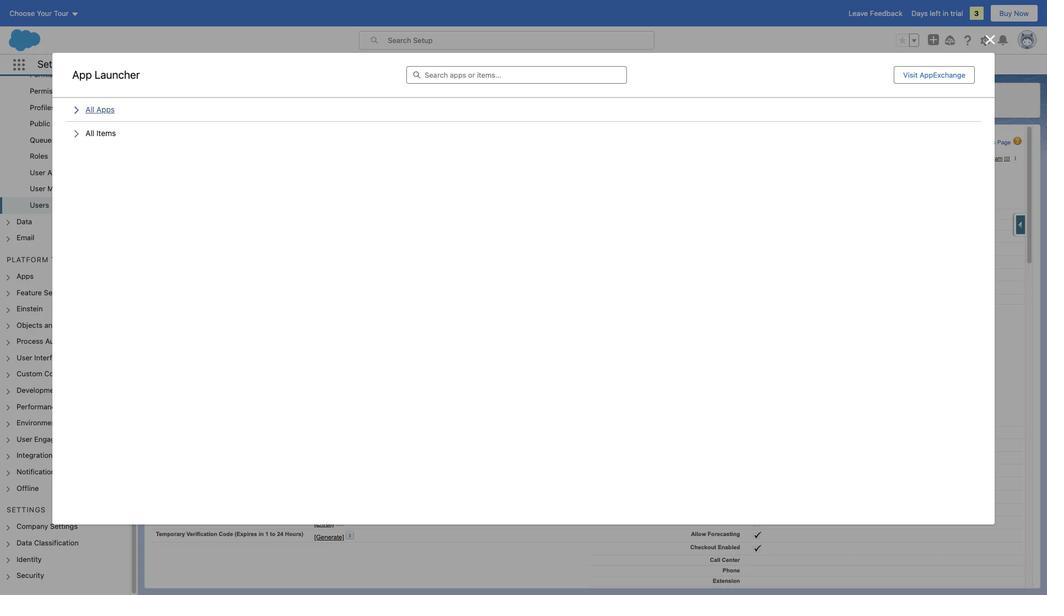 Task type: vqa. For each thing, say whether or not it's contained in the screenshot.
the Sort by: button
no



Task type: describe. For each thing, give the bounding box(es) containing it.
user management settings
[[30, 184, 121, 193]]

app launcher
[[72, 68, 140, 81]]

0 vertical spatial users
[[181, 97, 212, 110]]

public
[[30, 119, 50, 128]]

all for all items
[[85, 129, 94, 138]]

text default image
[[72, 130, 81, 139]]

days left in trial
[[912, 9, 964, 18]]

permission sets link
[[30, 87, 83, 96]]

visit
[[904, 70, 918, 79]]

0 horizontal spatial groups
[[52, 119, 77, 128]]

days
[[912, 9, 928, 18]]

user access policies
[[30, 168, 99, 177]]

profiles
[[30, 103, 55, 112]]

in
[[943, 9, 949, 18]]

1 horizontal spatial group
[[896, 34, 920, 47]]

management
[[47, 184, 91, 193]]

platform tools
[[7, 255, 78, 264]]

Search apps or items... search field
[[407, 66, 627, 84]]

user for user management settings
[[30, 184, 45, 193]]

permission set groups
[[30, 70, 106, 79]]

roles link
[[30, 152, 48, 162]]

platform
[[7, 255, 49, 264]]

now
[[1014, 9, 1029, 18]]

trial
[[951, 9, 964, 18]]

setup tree tree
[[0, 0, 130, 596]]

0 vertical spatial groups
[[81, 70, 106, 79]]

permission set groups link
[[30, 70, 106, 80]]

buy now button
[[990, 4, 1039, 22]]

settings inside 'user management settings' link
[[93, 184, 121, 193]]

leave feedback link
[[849, 9, 903, 18]]

policies
[[73, 168, 99, 177]]

users inside users tree item
[[30, 201, 49, 210]]

visit appexchange button
[[894, 66, 975, 84]]

buy now
[[1000, 9, 1029, 18]]

users link
[[30, 201, 49, 210]]

all for all apps
[[85, 105, 94, 114]]

items
[[96, 129, 116, 138]]

appexchange
[[920, 70, 966, 79]]

users tree item
[[0, 197, 130, 214]]

group containing permission set groups
[[0, 51, 130, 214]]



Task type: locate. For each thing, give the bounding box(es) containing it.
groups right set
[[81, 70, 106, 79]]

0 vertical spatial user
[[30, 168, 45, 177]]

tools
[[51, 255, 78, 264]]

user
[[30, 168, 45, 177], [30, 184, 45, 193]]

0 vertical spatial group
[[896, 34, 920, 47]]

app navigation
[[13, 55, 38, 74]]

leave feedback
[[849, 9, 903, 18]]

2 user from the top
[[30, 184, 45, 193]]

access
[[47, 168, 71, 177]]

users
[[181, 97, 212, 110], [30, 201, 49, 210]]

sets
[[68, 87, 83, 95]]

groups
[[81, 70, 106, 79], [52, 119, 77, 128]]

1 all from the top
[[85, 105, 94, 114]]

profiles link
[[30, 103, 55, 113]]

user management settings link
[[30, 184, 121, 194]]

permission down setup
[[30, 70, 66, 79]]

queues
[[30, 136, 55, 144]]

set
[[68, 70, 79, 79]]

buy
[[1000, 9, 1012, 18]]

0 horizontal spatial group
[[0, 51, 130, 214]]

all items button
[[66, 122, 982, 145]]

group
[[896, 34, 920, 47], [0, 51, 130, 214]]

0 vertical spatial settings
[[93, 184, 121, 193]]

1 horizontal spatial groups
[[81, 70, 106, 79]]

1 permission from the top
[[30, 70, 66, 79]]

0 vertical spatial all
[[85, 105, 94, 114]]

user down roles link
[[30, 168, 45, 177]]

all left apps
[[85, 105, 94, 114]]

permission sets
[[30, 87, 83, 95]]

roles
[[30, 152, 48, 161]]

user access policies link
[[30, 168, 99, 178]]

public groups link
[[30, 119, 77, 129]]

1 vertical spatial users
[[30, 201, 49, 210]]

user for user access policies
[[30, 168, 45, 177]]

all right text default icon
[[85, 129, 94, 138]]

inverse image
[[984, 33, 997, 46]]

0 horizontal spatial users
[[30, 201, 49, 210]]

left
[[930, 9, 941, 18]]

1 vertical spatial group
[[0, 51, 130, 214]]

permission for permission set groups
[[30, 70, 66, 79]]

setup
[[38, 58, 64, 70]]

user up users 'link'
[[30, 184, 45, 193]]

1 vertical spatial settings
[[7, 506, 46, 515]]

permission
[[30, 70, 66, 79], [30, 87, 66, 95]]

1 horizontal spatial users
[[181, 97, 212, 110]]

app
[[72, 68, 92, 81]]

1 vertical spatial user
[[30, 184, 45, 193]]

leave
[[849, 9, 868, 18]]

launcher
[[95, 68, 140, 81]]

0 horizontal spatial settings
[[7, 506, 46, 515]]

queues link
[[30, 136, 55, 145]]

1 vertical spatial permission
[[30, 87, 66, 95]]

visit appexchange
[[904, 70, 966, 79]]

3
[[975, 9, 979, 18]]

1 user from the top
[[30, 168, 45, 177]]

1 horizontal spatial settings
[[93, 184, 121, 193]]

all
[[85, 105, 94, 114], [85, 129, 94, 138]]

settings
[[93, 184, 121, 193], [7, 506, 46, 515]]

feedback
[[870, 9, 903, 18]]

all apps
[[85, 105, 115, 114]]

2 all from the top
[[85, 129, 94, 138]]

groups up text default icon
[[52, 119, 77, 128]]

1 vertical spatial groups
[[52, 119, 77, 128]]

apps
[[96, 105, 115, 114]]

permission for permission sets
[[30, 87, 66, 95]]

1 vertical spatial all
[[85, 129, 94, 138]]

all items
[[85, 129, 116, 138]]

all apps button
[[66, 98, 982, 121]]

2 permission from the top
[[30, 87, 66, 95]]

0 vertical spatial permission
[[30, 70, 66, 79]]

permission up the profiles
[[30, 87, 66, 95]]

public groups
[[30, 119, 77, 128]]



